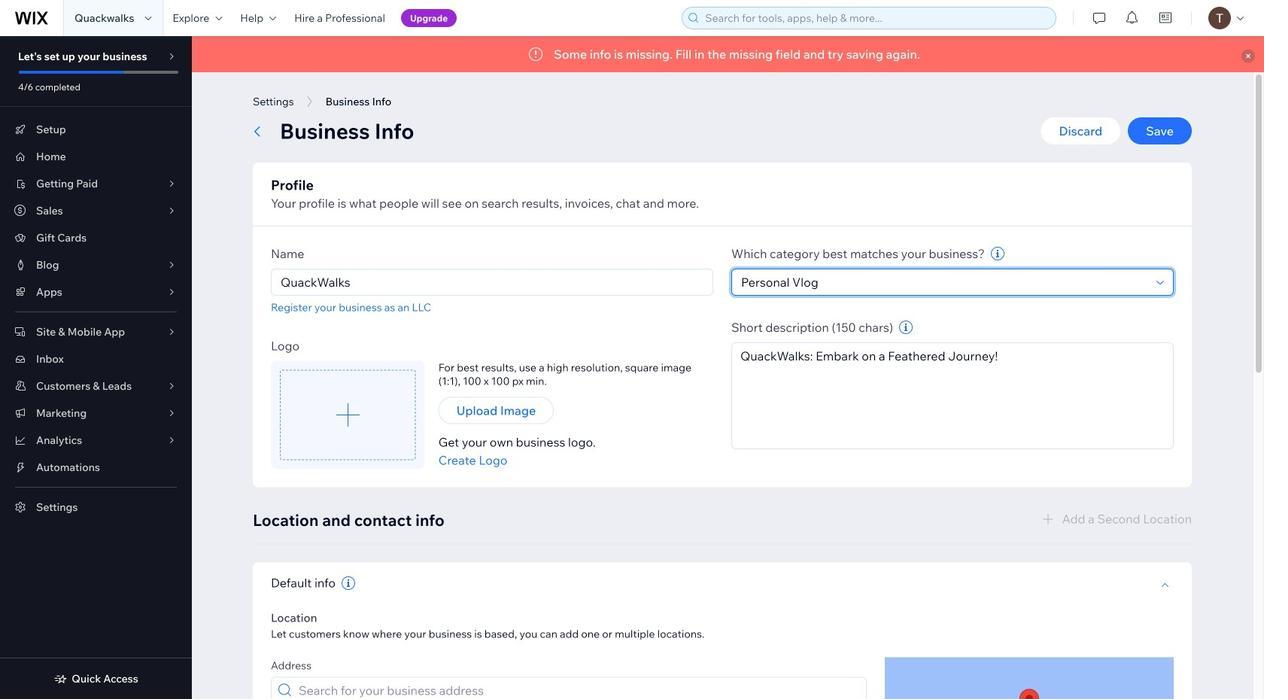 Task type: locate. For each thing, give the bounding box(es) containing it.
Enter your business or website type field
[[737, 269, 1152, 295]]

alert
[[192, 36, 1265, 72], [192, 36, 1265, 72]]

map region
[[885, 657, 1174, 699]]

Search for your business address field
[[294, 678, 862, 699]]

Describe your business here. What makes it great? Use short catchy text to tell people what you do or offer. text field
[[732, 342, 1174, 449]]



Task type: describe. For each thing, give the bounding box(es) containing it.
Search for tools, apps, help & more... field
[[701, 8, 1052, 29]]

Type your business name (e.g., Amy's Shoes) field
[[276, 269, 708, 295]]

sidebar element
[[0, 36, 192, 699]]



Task type: vqa. For each thing, say whether or not it's contained in the screenshot.
second logins from the bottom of the page
no



